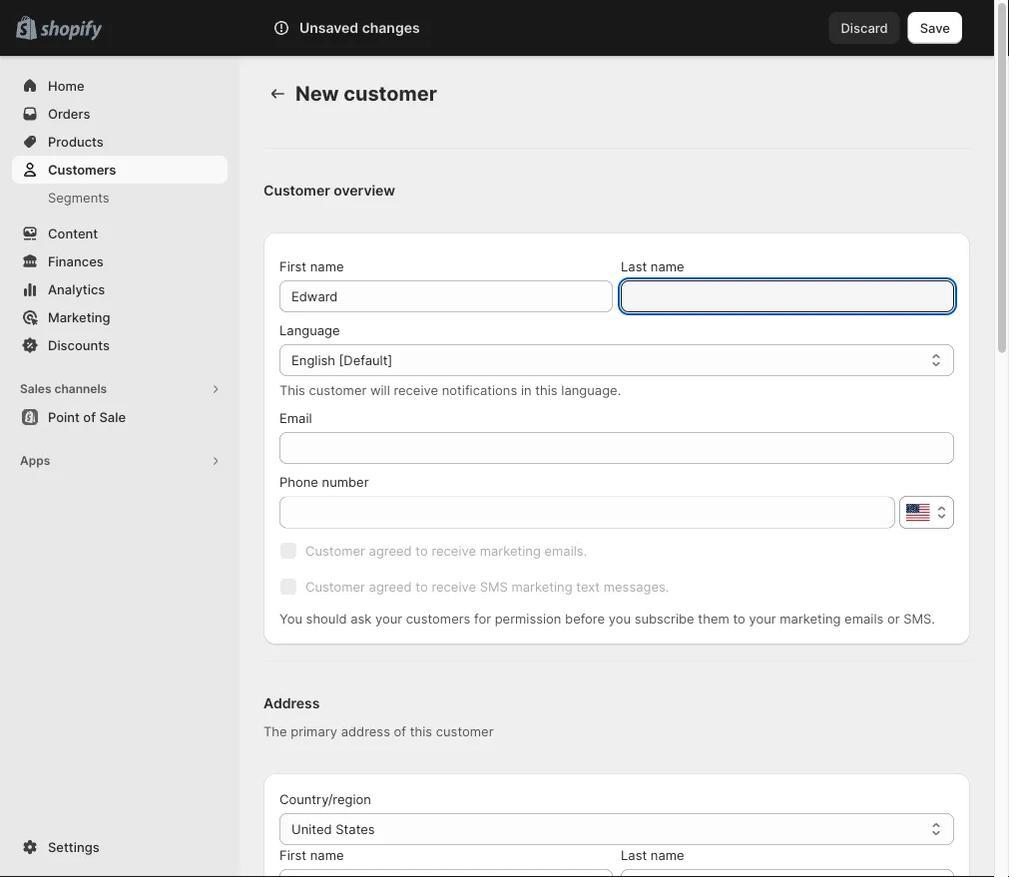 Task type: describe. For each thing, give the bounding box(es) containing it.
first for first name text box at the bottom of page
[[280, 848, 307, 863]]

channels
[[54, 382, 107, 396]]

this
[[280, 382, 305, 398]]

subscribe
[[635, 611, 695, 627]]

search button
[[240, 12, 819, 44]]

sms.
[[904, 611, 935, 627]]

1 horizontal spatial this
[[535, 382, 558, 398]]

the primary address of this customer
[[264, 724, 494, 739]]

first for first name text field
[[280, 259, 307, 274]]

marketing
[[48, 310, 110, 325]]

customers link
[[12, 156, 228, 184]]

discounts link
[[12, 332, 228, 359]]

discard
[[841, 20, 888, 35]]

text
[[576, 579, 600, 595]]

email
[[280, 410, 312, 426]]

united states
[[292, 822, 375, 837]]

finances
[[48, 254, 104, 269]]

emails
[[845, 611, 884, 627]]

customer for new
[[344, 81, 437, 106]]

customer agreed to receive marketing emails.
[[306, 543, 587, 559]]

customer overview
[[264, 182, 395, 199]]

english
[[292, 352, 335, 368]]

shopify image
[[40, 20, 102, 40]]

language
[[280, 323, 340, 338]]

point of sale button
[[0, 403, 240, 431]]

point of sale link
[[12, 403, 228, 431]]

last for last name text box related to first name text box at the bottom of page
[[621, 848, 647, 863]]

save
[[920, 20, 951, 35]]

customers
[[406, 611, 471, 627]]

this customer will receive notifications in this language.
[[280, 382, 621, 398]]

you
[[280, 611, 302, 627]]

english [default]
[[292, 352, 393, 368]]

changes
[[362, 19, 420, 36]]

Email email field
[[280, 432, 955, 464]]

first name for first name text field
[[280, 259, 344, 274]]

customer for this
[[309, 382, 367, 398]]

agreed for customer agreed to receive sms marketing text messages.
[[369, 579, 412, 595]]

search
[[272, 20, 315, 35]]

First name text field
[[280, 281, 613, 313]]

analytics
[[48, 282, 105, 297]]

apps
[[20, 454, 50, 468]]

sales channels
[[20, 382, 107, 396]]

them
[[698, 611, 730, 627]]

customer for customer agreed to receive sms marketing text messages.
[[306, 579, 365, 595]]

home
[[48, 78, 84, 93]]

customer agreed to receive sms marketing text messages.
[[306, 579, 669, 595]]

primary
[[291, 724, 338, 739]]

last name text field for first name text box at the bottom of page
[[621, 870, 955, 878]]

receive for notifications
[[394, 382, 438, 398]]

1 vertical spatial marketing
[[512, 579, 573, 595]]

new
[[296, 81, 339, 106]]

phone
[[280, 474, 318, 490]]

you should ask your customers for permission before you subscribe them to your marketing emails or sms.
[[280, 611, 935, 627]]

2 your from the left
[[749, 611, 776, 627]]

language.
[[561, 382, 621, 398]]

last name for last name text box related to first name text box at the bottom of page
[[621, 848, 685, 863]]

products link
[[12, 128, 228, 156]]

notifications
[[442, 382, 517, 398]]

[default]
[[339, 352, 393, 368]]

orders
[[48, 106, 90, 121]]

permission
[[495, 611, 562, 627]]

apps button
[[12, 447, 228, 475]]

states
[[336, 822, 375, 837]]

unsaved
[[300, 19, 359, 36]]

to for sms
[[416, 579, 428, 595]]

phone number
[[280, 474, 369, 490]]

address
[[341, 724, 390, 739]]

2 vertical spatial to
[[733, 611, 746, 627]]

new customer
[[296, 81, 437, 106]]

receive for marketing
[[432, 543, 476, 559]]

marketing link
[[12, 304, 228, 332]]

for
[[474, 611, 491, 627]]

home link
[[12, 72, 228, 100]]

orders link
[[12, 100, 228, 128]]



Task type: vqa. For each thing, say whether or not it's contained in the screenshot.
second tuesday ELEMENT from right
no



Task type: locate. For each thing, give the bounding box(es) containing it.
the
[[264, 724, 287, 739]]

agreed
[[369, 543, 412, 559], [369, 579, 412, 595]]

0 vertical spatial last name text field
[[621, 281, 955, 313]]

first down 'united'
[[280, 848, 307, 863]]

customer right address
[[436, 724, 494, 739]]

agreed for customer agreed to receive marketing emails.
[[369, 543, 412, 559]]

0 vertical spatial first
[[280, 259, 307, 274]]

marketing up 'permission'
[[512, 579, 573, 595]]

settings link
[[12, 834, 228, 862]]

0 vertical spatial customer
[[264, 182, 330, 199]]

your right "them"
[[749, 611, 776, 627]]

content
[[48, 226, 98, 241]]

1 vertical spatial last name text field
[[621, 870, 955, 878]]

2 last name text field from the top
[[621, 870, 955, 878]]

customer
[[344, 81, 437, 106], [309, 382, 367, 398], [436, 724, 494, 739]]

0 vertical spatial of
[[83, 409, 96, 425]]

0 vertical spatial marketing
[[480, 543, 541, 559]]

of
[[83, 409, 96, 425], [394, 724, 406, 739]]

point of sale
[[48, 409, 126, 425]]

1 vertical spatial agreed
[[369, 579, 412, 595]]

of left sale at the top
[[83, 409, 96, 425]]

customer down english [default]
[[309, 382, 367, 398]]

2 vertical spatial receive
[[432, 579, 476, 595]]

analytics link
[[12, 276, 228, 304]]

2 vertical spatial customer
[[306, 579, 365, 595]]

0 vertical spatial receive
[[394, 382, 438, 398]]

discounts
[[48, 337, 110, 353]]

should
[[306, 611, 347, 627]]

1 agreed from the top
[[369, 543, 412, 559]]

sale
[[99, 409, 126, 425]]

united states (+1) image
[[906, 504, 930, 522]]

segments
[[48, 190, 109, 205]]

last name text field for first name text field
[[621, 281, 955, 313]]

discard button
[[829, 12, 900, 44]]

2 first from the top
[[280, 848, 307, 863]]

last name
[[621, 259, 685, 274], [621, 848, 685, 863]]

0 vertical spatial to
[[416, 543, 428, 559]]

country/region
[[280, 792, 371, 807]]

your
[[375, 611, 403, 627], [749, 611, 776, 627]]

receive for sms
[[432, 579, 476, 595]]

united
[[292, 822, 332, 837]]

your right ask
[[375, 611, 403, 627]]

1 last name from the top
[[621, 259, 685, 274]]

customer for customer agreed to receive marketing emails.
[[306, 543, 365, 559]]

receive up customer agreed to receive sms marketing text messages.
[[432, 543, 476, 559]]

0 vertical spatial first name
[[280, 259, 344, 274]]

1 first from the top
[[280, 259, 307, 274]]

this
[[535, 382, 558, 398], [410, 724, 432, 739]]

finances link
[[12, 248, 228, 276]]

to
[[416, 543, 428, 559], [416, 579, 428, 595], [733, 611, 746, 627]]

customer for customer overview
[[264, 182, 330, 199]]

segments link
[[12, 184, 228, 212]]

first name
[[280, 259, 344, 274], [280, 848, 344, 863]]

sms
[[480, 579, 508, 595]]

content link
[[12, 220, 228, 248]]

you
[[609, 611, 631, 627]]

address
[[264, 695, 320, 712]]

number
[[322, 474, 369, 490]]

this right in
[[535, 382, 558, 398]]

customers
[[48, 162, 116, 177]]

1 vertical spatial receive
[[432, 543, 476, 559]]

overview
[[334, 182, 395, 199]]

1 vertical spatial of
[[394, 724, 406, 739]]

last name for last name text box corresponding to first name text field
[[621, 259, 685, 274]]

Last name text field
[[621, 281, 955, 313], [621, 870, 955, 878]]

2 first name from the top
[[280, 848, 344, 863]]

messages.
[[604, 579, 669, 595]]

ask
[[351, 611, 372, 627]]

sales
[[20, 382, 51, 396]]

products
[[48, 134, 104, 149]]

customer down changes
[[344, 81, 437, 106]]

0 horizontal spatial this
[[410, 724, 432, 739]]

0 vertical spatial customer
[[344, 81, 437, 106]]

point
[[48, 409, 80, 425]]

0 vertical spatial last
[[621, 259, 647, 274]]

marketing
[[480, 543, 541, 559], [512, 579, 573, 595], [780, 611, 841, 627]]

of right address
[[394, 724, 406, 739]]

1 last from the top
[[621, 259, 647, 274]]

sales channels button
[[12, 375, 228, 403]]

1 vertical spatial first name
[[280, 848, 344, 863]]

first
[[280, 259, 307, 274], [280, 848, 307, 863]]

will
[[370, 382, 390, 398]]

1 your from the left
[[375, 611, 403, 627]]

1 horizontal spatial your
[[749, 611, 776, 627]]

emails.
[[545, 543, 587, 559]]

marketing left emails
[[780, 611, 841, 627]]

First name text field
[[280, 870, 613, 878]]

receive right will
[[394, 382, 438, 398]]

unsaved changes
[[300, 19, 420, 36]]

0 vertical spatial agreed
[[369, 543, 412, 559]]

marketing up the sms
[[480, 543, 541, 559]]

1 vertical spatial customer
[[309, 382, 367, 398]]

last for last name text box corresponding to first name text field
[[621, 259, 647, 274]]

1 vertical spatial first
[[280, 848, 307, 863]]

1 last name text field from the top
[[621, 281, 955, 313]]

2 last from the top
[[621, 848, 647, 863]]

last
[[621, 259, 647, 274], [621, 848, 647, 863]]

customer
[[264, 182, 330, 199], [306, 543, 365, 559], [306, 579, 365, 595]]

0 horizontal spatial your
[[375, 611, 403, 627]]

first name up language
[[280, 259, 344, 274]]

2 agreed from the top
[[369, 579, 412, 595]]

receive up the customers
[[432, 579, 476, 595]]

1 vertical spatial last
[[621, 848, 647, 863]]

0 vertical spatial last name
[[621, 259, 685, 274]]

1 first name from the top
[[280, 259, 344, 274]]

first name down 'united'
[[280, 848, 344, 863]]

0 vertical spatial this
[[535, 382, 558, 398]]

before
[[565, 611, 605, 627]]

2 vertical spatial customer
[[436, 724, 494, 739]]

1 vertical spatial customer
[[306, 543, 365, 559]]

name
[[310, 259, 344, 274], [651, 259, 685, 274], [310, 848, 344, 863], [651, 848, 685, 863]]

Phone number text field
[[280, 497, 896, 529]]

settings
[[48, 840, 100, 855]]

1 vertical spatial last name
[[621, 848, 685, 863]]

2 vertical spatial marketing
[[780, 611, 841, 627]]

this right address
[[410, 724, 432, 739]]

2 last name from the top
[[621, 848, 685, 863]]

1 horizontal spatial of
[[394, 724, 406, 739]]

to for marketing
[[416, 543, 428, 559]]

first name for first name text box at the bottom of page
[[280, 848, 344, 863]]

1 vertical spatial to
[[416, 579, 428, 595]]

of inside button
[[83, 409, 96, 425]]

or
[[888, 611, 900, 627]]

0 horizontal spatial of
[[83, 409, 96, 425]]

save button
[[908, 12, 963, 44]]

1 vertical spatial this
[[410, 724, 432, 739]]

first up language
[[280, 259, 307, 274]]

in
[[521, 382, 532, 398]]



